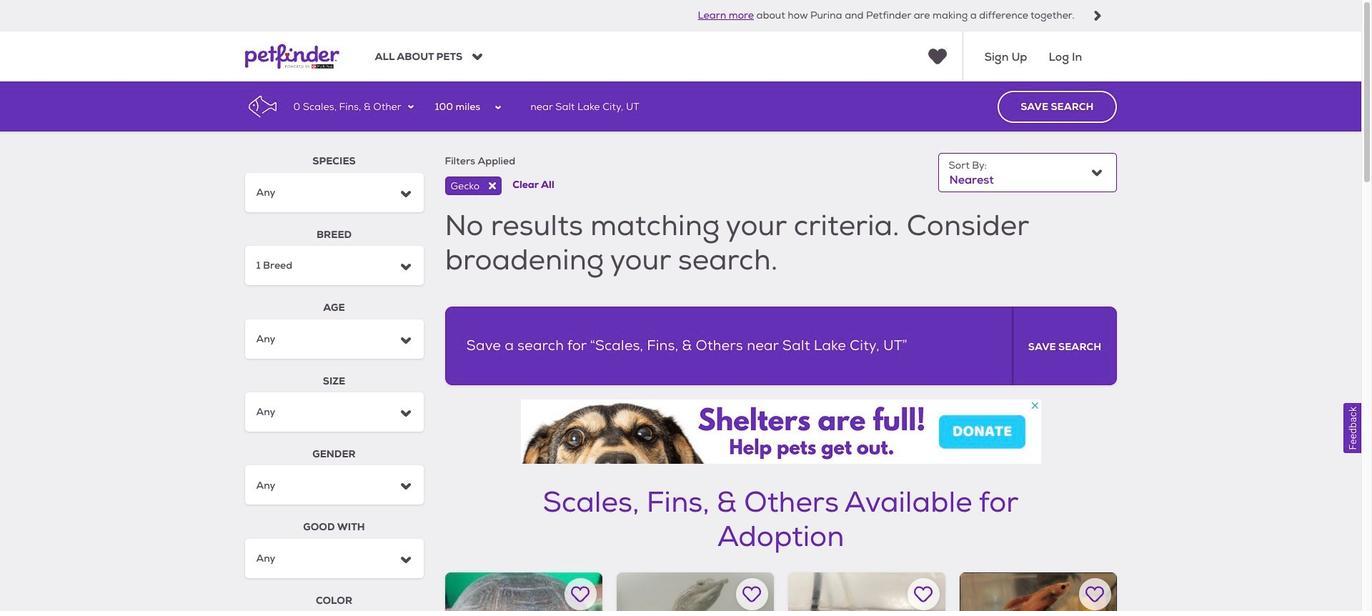 Task type: locate. For each thing, give the bounding box(es) containing it.
main content
[[0, 82, 1361, 611]]

petfinder home image
[[245, 32, 339, 82]]

suave, adoptable turtle, adult male turtle, loveland, co. image
[[616, 572, 774, 611]]

greg, adoptable fish, young male freshwater fish, reno, nv. image
[[788, 572, 945, 611]]



Task type: vqa. For each thing, say whether or not it's contained in the screenshot.
Petfinder Home 'image'
yes



Task type: describe. For each thing, give the bounding box(es) containing it.
lores, adoptable turtle, adult female turtle, modesto, ca. image
[[445, 572, 602, 611]]

advertisement element
[[521, 399, 1041, 464]]

henry, adoptable fish, young male freshwater fish, reno, nv. image
[[959, 572, 1117, 611]]



